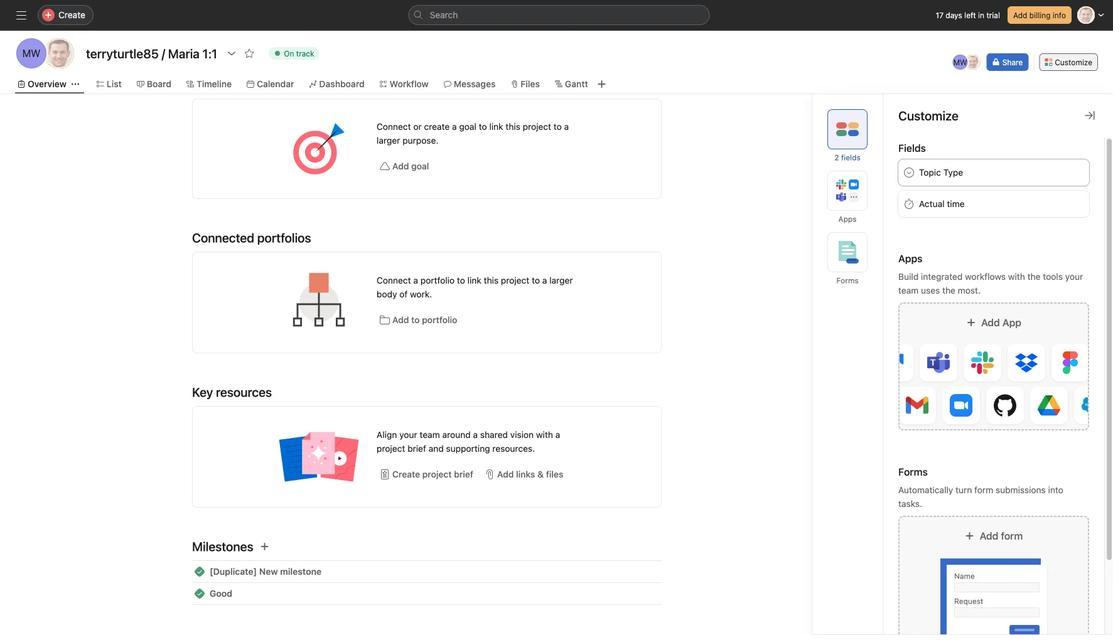 Task type: vqa. For each thing, say whether or not it's contained in the screenshot.
&
yes



Task type: locate. For each thing, give the bounding box(es) containing it.
goal inside connect or create a goal to link this project to a larger purpose.
[[459, 122, 477, 132]]

1 is from the top
[[917, 329, 924, 341]]

close details image
[[1085, 111, 1095, 121]]

maria williams link down status update - oct 20 button on the bottom of the page
[[894, 393, 954, 403]]

0 vertical spatial link
[[489, 122, 503, 132]]

maria down summary
[[915, 200, 938, 210]]

add goal
[[392, 161, 429, 171]]

williams down "type" at the right of page
[[940, 200, 975, 210]]

with
[[1008, 272, 1025, 282], [536, 430, 553, 440]]

2 vertical spatial maria williams link
[[894, 555, 954, 565]]

1 horizontal spatial 13
[[959, 556, 968, 565]]

on track
[[879, 113, 927, 128]]

larger
[[377, 135, 400, 146], [550, 275, 573, 286]]

maria down project created
[[894, 555, 917, 565]]

- left oct 20
[[958, 155, 962, 167]]

customize button
[[1039, 53, 1098, 71]]

links
[[516, 469, 535, 480]]

1 horizontal spatial team
[[899, 285, 919, 296]]

0 horizontal spatial and
[[429, 444, 444, 454]]

create down align
[[392, 469, 420, 480]]

apps up build
[[899, 253, 923, 265]]

and inside align your team around a shared vision with a project brief and supporting resources.
[[429, 444, 444, 454]]

maria williams link down project created
[[894, 555, 954, 565]]

mw inside "latest status update" "element"
[[893, 207, 907, 215]]

forms
[[837, 276, 859, 285], [899, 466, 928, 478]]

is
[[917, 329, 924, 341], [917, 425, 924, 437]]

maria inside status update - oct 20 maria williams 12 days ago
[[894, 393, 917, 403]]

0 horizontal spatial goal
[[411, 161, 429, 171]]

customize down info
[[1055, 58, 1093, 67]]

app
[[1003, 317, 1022, 329]]

status inside "element"
[[890, 155, 920, 167]]

add up name
[[981, 317, 1000, 329]]

name
[[962, 329, 988, 341]]

12 inside status update - oct 20 maria williams 12 days ago
[[959, 394, 967, 403]]

add inside add app button
[[981, 317, 1000, 329]]

with right workflows in the top of the page
[[1008, 272, 1025, 282]]

larger inside connect a portfolio to link this project to a larger body of work.
[[550, 275, 573, 286]]

add left links
[[497, 469, 514, 480]]

add for add form
[[980, 530, 999, 542]]

add links & files
[[497, 469, 563, 480]]

1 vertical spatial connect
[[377, 275, 411, 286]]

- for oct 20
[[958, 155, 962, 167]]

this inside connect a portfolio to link this project to a larger body of work.
[[484, 275, 499, 286]]

fields
[[841, 153, 861, 162]]

tt down automatically
[[897, 507, 907, 516]]

your inside align your team around a shared vision with a project brief and supporting resources.
[[399, 430, 417, 440]]

0 vertical spatial great
[[935, 329, 959, 341]]

days right 5
[[954, 346, 971, 355]]

1 vertical spatial maria williams link
[[894, 393, 954, 403]]

members
[[977, 297, 1021, 309]]

is inside this is a great message. button
[[917, 425, 924, 437]]

add links & files button
[[482, 463, 567, 486]]

this for this is a great name terry turtle 5 days ago
[[894, 329, 914, 341]]

team left around
[[420, 430, 440, 440]]

is up terry turtle link
[[917, 329, 924, 341]]

portfolio up "work."
[[421, 275, 455, 286]]

2 connect from the top
[[377, 275, 411, 286]]

status update - oct 20
[[890, 155, 997, 167]]

brief inside align your team around a shared vision with a project brief and supporting resources.
[[408, 444, 426, 454]]

1 vertical spatial customize
[[899, 108, 959, 123]]

1 vertical spatial status
[[894, 377, 924, 389]]

type
[[944, 167, 963, 178]]

oct
[[969, 377, 986, 389]]

connect inside connect a portfolio to link this project to a larger body of work.
[[377, 275, 411, 286]]

board
[[147, 79, 171, 89]]

ago down name
[[973, 346, 986, 355]]

update inside status update - oct 20 maria williams 12 days ago
[[927, 377, 960, 389]]

search
[[430, 10, 458, 20]]

17
[[936, 11, 944, 19]]

portfolio down "work."
[[422, 315, 457, 325]]

good
[[210, 589, 232, 599]]

0 horizontal spatial brief
[[408, 444, 426, 454]]

is inside this is a great name terry turtle 5 days ago
[[917, 329, 924, 341]]

and down around
[[429, 444, 444, 454]]

add for add to portfolio
[[392, 315, 409, 325]]

add left billing
[[1013, 11, 1028, 19]]

update inside "element"
[[922, 155, 955, 167]]

add billing info button
[[1008, 6, 1072, 24]]

on track button
[[263, 45, 325, 62]]

1 vertical spatial and
[[914, 473, 932, 484]]

add down of on the top of the page
[[392, 315, 409, 325]]

1 vertical spatial forms
[[899, 466, 928, 478]]

this up you
[[894, 425, 914, 437]]

project inside align your team around a shared vision with a project brief and supporting resources.
[[377, 444, 405, 454]]

1 horizontal spatial and
[[914, 473, 932, 484]]

form down submissions
[[1001, 530, 1023, 542]]

build integrated workflows with the tools your team uses the most.
[[899, 272, 1083, 296]]

Completed milestone checkbox
[[195, 589, 205, 599]]

williams inside maria williams 12 days ago
[[940, 200, 975, 210]]

tt
[[53, 47, 65, 59], [968, 58, 978, 67], [897, 507, 907, 516]]

12 down the actual
[[915, 213, 923, 222]]

files link
[[511, 77, 540, 91]]

create project brief button
[[377, 463, 477, 486]]

portfolio inside connect a portfolio to link this project to a larger body of work.
[[421, 275, 455, 286]]

great inside button
[[935, 425, 959, 437]]

customize
[[1055, 58, 1093, 67], [899, 108, 959, 123]]

0 vertical spatial customize
[[1055, 58, 1093, 67]]

1 horizontal spatial goal
[[459, 122, 477, 132]]

1 vertical spatial create
[[392, 469, 420, 480]]

- left oct
[[962, 377, 967, 389]]

williams down project created
[[920, 555, 954, 565]]

your
[[1065, 272, 1083, 282], [399, 430, 417, 440]]

0 vertical spatial your
[[1065, 272, 1083, 282]]

turtle
[[918, 345, 942, 355]]

0 horizontal spatial the
[[943, 285, 956, 296]]

0 vertical spatial form
[[975, 485, 994, 495]]

0 vertical spatial connect
[[377, 122, 411, 132]]

is down status update - oct 20 maria williams 12 days ago
[[917, 425, 924, 437]]

0 vertical spatial forms
[[837, 276, 859, 285]]

fields
[[899, 142, 926, 154]]

1 horizontal spatial forms
[[899, 466, 928, 478]]

0 vertical spatial update
[[922, 155, 955, 167]]

0 vertical spatial goal
[[459, 122, 477, 132]]

0 vertical spatial 12
[[915, 213, 923, 222]]

files
[[521, 79, 540, 89]]

0 horizontal spatial 12
[[915, 213, 923, 222]]

1 vertical spatial portfolio
[[422, 315, 457, 325]]

resources.
[[493, 444, 535, 454]]

[duplicate] new milestone
[[210, 567, 322, 577]]

ago inside maria williams 12 days ago
[[944, 213, 957, 222]]

add down automatically turn form submissions into tasks.
[[980, 530, 999, 542]]

williams up automatically turn form submissions into tasks.
[[963, 473, 1002, 484]]

create project brief
[[392, 469, 473, 480]]

0 vertical spatial portfolio
[[421, 275, 455, 286]]

None text field
[[83, 42, 221, 65]]

1 horizontal spatial form
[[1001, 530, 1023, 542]]

connect for of
[[377, 275, 411, 286]]

ago inside this is a great name terry turtle 5 days ago
[[973, 346, 986, 355]]

ago
[[944, 213, 957, 222], [973, 346, 986, 355], [988, 394, 1001, 403], [923, 489, 936, 497], [988, 556, 1002, 565]]

0 vertical spatial brief
[[408, 444, 426, 454]]

1 horizontal spatial with
[[1008, 272, 1025, 282]]

brief down the supporting
[[454, 469, 473, 480]]

key resources
[[192, 385, 272, 400]]

0 horizontal spatial create
[[58, 10, 85, 20]]

add
[[1013, 11, 1028, 19], [392, 161, 409, 171], [392, 315, 409, 325], [981, 317, 1000, 329], [497, 469, 514, 480], [980, 530, 999, 542]]

0 horizontal spatial form
[[975, 485, 994, 495]]

gantt link
[[555, 77, 588, 91]]

1 horizontal spatial the
[[1028, 272, 1041, 282]]

message
[[921, 297, 963, 309]]

add billing info
[[1013, 11, 1066, 19]]

1 horizontal spatial link
[[489, 122, 503, 132]]

name
[[954, 572, 975, 581]]

days inside this is a great name terry turtle 5 days ago
[[954, 346, 971, 355]]

create inside dropdown button
[[58, 10, 85, 20]]

1 vertical spatial update
[[927, 377, 960, 389]]

messages link
[[444, 77, 496, 91]]

1 vertical spatial larger
[[550, 275, 573, 286]]

add milestone image
[[260, 542, 270, 552]]

0 horizontal spatial this
[[484, 275, 499, 286]]

status inside status update - oct 20 maria williams 12 days ago
[[894, 377, 924, 389]]

overview link
[[18, 77, 66, 91]]

this for this is a great message.
[[894, 425, 914, 437]]

2 is from the top
[[917, 425, 924, 437]]

this inside button
[[894, 425, 914, 437]]

0 vertical spatial -
[[958, 155, 962, 167]]

of
[[400, 289, 408, 300]]

williams
[[940, 200, 975, 210], [920, 393, 954, 403], [963, 473, 1002, 484], [920, 555, 954, 565]]

0 horizontal spatial team
[[420, 430, 440, 440]]

1 horizontal spatial your
[[1065, 272, 1083, 282]]

add inside add to portfolio button
[[392, 315, 409, 325]]

0 horizontal spatial with
[[536, 430, 553, 440]]

days up tasks.
[[905, 489, 921, 497]]

1 horizontal spatial apps
[[899, 253, 923, 265]]

1 vertical spatial link
[[468, 275, 482, 286]]

1 vertical spatial your
[[399, 430, 417, 440]]

0 horizontal spatial customize
[[899, 108, 959, 123]]

0 vertical spatial is
[[917, 329, 924, 341]]

1 vertical spatial is
[[917, 425, 924, 437]]

ago down time
[[944, 213, 957, 222]]

2 this from the top
[[894, 425, 914, 437]]

1 horizontal spatial this
[[506, 122, 520, 132]]

1 vertical spatial this
[[484, 275, 499, 286]]

status
[[890, 155, 920, 167], [894, 377, 924, 389]]

1 horizontal spatial create
[[392, 469, 420, 480]]

update for oct
[[927, 377, 960, 389]]

status down the terry
[[894, 377, 924, 389]]

apps down the 2 fields
[[839, 215, 857, 224]]

great up 5
[[935, 329, 959, 341]]

this inside this is a great name terry turtle 5 days ago
[[894, 329, 914, 341]]

portfolio
[[421, 275, 455, 286], [422, 315, 457, 325]]

days inside status update - oct 20 maria williams 12 days ago
[[970, 394, 986, 403]]

0 horizontal spatial forms
[[837, 276, 859, 285]]

goal right create
[[459, 122, 477, 132]]

topic type
[[919, 167, 963, 178]]

williams down status update - oct 20 button on the bottom of the page
[[920, 393, 954, 403]]

1 vertical spatial 13
[[959, 556, 968, 565]]

update down fields
[[922, 155, 955, 167]]

0 horizontal spatial your
[[399, 430, 417, 440]]

great left message.
[[935, 425, 959, 437]]

1 vertical spatial great
[[935, 425, 959, 437]]

add down purpose.
[[392, 161, 409, 171]]

mw left the share button
[[954, 58, 967, 67]]

project inside connect or create a goal to link this project to a larger purpose.
[[523, 122, 551, 132]]

maria williams link
[[915, 200, 975, 210], [894, 393, 954, 403], [894, 555, 954, 565]]

0 vertical spatial this
[[506, 122, 520, 132]]

mw down automatically
[[912, 507, 926, 516]]

add to starred image
[[244, 48, 254, 58]]

0 horizontal spatial larger
[[377, 135, 400, 146]]

add to portfolio
[[392, 315, 457, 325]]

add inside add billing info button
[[1013, 11, 1028, 19]]

forms left build
[[837, 276, 859, 285]]

- inside "latest status update" "element"
[[958, 155, 962, 167]]

on
[[284, 49, 294, 58]]

0 horizontal spatial 13
[[894, 489, 902, 497]]

ago down 20
[[988, 394, 1001, 403]]

1 vertical spatial -
[[962, 377, 967, 389]]

1 vertical spatial goal
[[411, 161, 429, 171]]

to inside add to portfolio button
[[411, 315, 420, 325]]

days down the actual
[[925, 213, 942, 222]]

add inside add goal button
[[392, 161, 409, 171]]

connect a portfolio to link this project to a larger body of work.
[[377, 275, 573, 300]]

0 horizontal spatial link
[[468, 275, 482, 286]]

add inside the add links & files popup button
[[497, 469, 514, 480]]

goal
[[459, 122, 477, 132], [411, 161, 429, 171]]

the left tools
[[1028, 272, 1041, 282]]

this is a great message. link
[[894, 425, 1007, 437]]

1 vertical spatial brief
[[454, 469, 473, 480]]

form right the turn
[[975, 485, 994, 495]]

1 vertical spatial 12
[[959, 394, 967, 403]]

billing
[[1030, 11, 1051, 19]]

maria williams link inside "latest status update" "element"
[[915, 200, 975, 210]]

is for this is a great message.
[[917, 425, 924, 437]]

apps
[[839, 215, 857, 224], [899, 253, 923, 265]]

maria down status update - oct 20 button on the bottom of the page
[[894, 393, 917, 403]]

connect left or
[[377, 122, 411, 132]]

brief up create project brief button
[[408, 444, 426, 454]]

automatically
[[899, 485, 953, 495]]

maria up the turn
[[934, 473, 960, 484]]

with right the 'vision' on the bottom
[[536, 430, 553, 440]]

williams inside status update - oct 20 maria williams 12 days ago
[[920, 393, 954, 403]]

your right align
[[399, 430, 417, 440]]

0 horizontal spatial apps
[[839, 215, 857, 224]]

ago left the turn
[[923, 489, 936, 497]]

topic
[[919, 167, 941, 178]]

terry
[[894, 345, 916, 355]]

create inside button
[[392, 469, 420, 480]]

1 vertical spatial team
[[420, 430, 440, 440]]

this is a great name terry turtle 5 days ago
[[894, 329, 988, 355]]

- for oct
[[962, 377, 967, 389]]

ago inside "you and maria williams joined 13 days ago"
[[923, 489, 936, 497]]

goal down purpose.
[[411, 161, 429, 171]]

13 inside "you and maria williams joined 13 days ago"
[[894, 489, 902, 497]]

0 vertical spatial create
[[58, 10, 85, 20]]

goal inside button
[[411, 161, 429, 171]]

team up send
[[899, 285, 919, 296]]

0 vertical spatial and
[[429, 444, 444, 454]]

update down 5
[[927, 377, 960, 389]]

- inside status update - oct 20 maria williams 12 days ago
[[962, 377, 967, 389]]

0 vertical spatial 13
[[894, 489, 902, 497]]

workflows
[[965, 272, 1006, 282]]

add for add app
[[981, 317, 1000, 329]]

1 connect from the top
[[377, 122, 411, 132]]

mw up overview link
[[22, 47, 40, 59]]

1 horizontal spatial larger
[[550, 275, 573, 286]]

1 vertical spatial this
[[894, 425, 914, 437]]

this
[[506, 122, 520, 132], [484, 275, 499, 286]]

the up the message in the top of the page
[[943, 285, 956, 296]]

days down oct
[[970, 394, 986, 403]]

connect up body
[[377, 275, 411, 286]]

days right 17 at the top
[[946, 11, 962, 19]]

link inside connect or create a goal to link this project to a larger purpose.
[[489, 122, 503, 132]]

share button
[[987, 53, 1029, 71]]

0 vertical spatial maria williams link
[[915, 200, 975, 210]]

0 vertical spatial this
[[894, 329, 914, 341]]

and inside "you and maria williams joined 13 days ago"
[[914, 473, 932, 484]]

add for add links & files
[[497, 469, 514, 480]]

ago inside status update - oct 20 maria williams 12 days ago
[[988, 394, 1001, 403]]

this is a great name button
[[894, 329, 988, 342]]

form inside automatically turn form submissions into tasks.
[[975, 485, 994, 495]]

your right tools
[[1065, 272, 1083, 282]]

forms up automatically
[[899, 466, 928, 478]]

&
[[538, 469, 544, 480]]

connect inside connect or create a goal to link this project to a larger purpose.
[[377, 122, 411, 132]]

1 this from the top
[[894, 329, 914, 341]]

1 great from the top
[[935, 329, 959, 341]]

ago down add form
[[988, 556, 1002, 565]]

1 horizontal spatial brief
[[454, 469, 473, 480]]

and up automatically
[[914, 473, 932, 484]]

status down fields
[[890, 155, 920, 167]]

portfolio inside button
[[422, 315, 457, 325]]

days inside "you and maria williams joined 13 days ago"
[[905, 489, 921, 497]]

0 vertical spatial with
[[1008, 272, 1025, 282]]

0 vertical spatial apps
[[839, 215, 857, 224]]

12 down status update - oct 20 button on the bottom of the page
[[959, 394, 967, 403]]

1 vertical spatial with
[[536, 430, 553, 440]]

1 horizontal spatial customize
[[1055, 58, 1093, 67]]

13 down you
[[894, 489, 902, 497]]

dashboard link
[[309, 77, 365, 91]]

mw down summary
[[893, 207, 907, 215]]

0 vertical spatial the
[[1028, 272, 1041, 282]]

tt left the share button
[[968, 58, 978, 67]]

in
[[978, 11, 985, 19]]

great inside this is a great name terry turtle 5 days ago
[[935, 329, 959, 341]]

oct 20
[[965, 155, 997, 167]]

add goal button
[[377, 155, 432, 178]]

days up name
[[970, 556, 986, 565]]

show options image
[[227, 48, 237, 58]]

around
[[442, 430, 471, 440]]

terry turtle link
[[894, 345, 942, 355]]

create button
[[38, 5, 94, 25]]

days
[[946, 11, 962, 19], [925, 213, 942, 222], [954, 346, 971, 355], [970, 394, 986, 403], [905, 489, 921, 497], [970, 556, 986, 565]]

create right expand sidebar 'image'
[[58, 10, 85, 20]]

1 horizontal spatial 12
[[959, 394, 967, 403]]

2 great from the top
[[935, 425, 959, 437]]

0 vertical spatial status
[[890, 155, 920, 167]]

this up the terry
[[894, 329, 914, 341]]

maria williams link down topic type
[[915, 200, 975, 210]]

mw
[[22, 47, 40, 59], [954, 58, 967, 67], [893, 207, 907, 215], [912, 507, 926, 516]]

tt up overview
[[53, 47, 65, 59]]

dashboard
[[319, 79, 365, 89]]

0 vertical spatial team
[[899, 285, 919, 296]]

13 up name
[[959, 556, 968, 565]]

customize up fields
[[899, 108, 959, 123]]

0 vertical spatial larger
[[377, 135, 400, 146]]



Task type: describe. For each thing, give the bounding box(es) containing it.
great for message.
[[935, 425, 959, 437]]

williams inside "you and maria williams joined 13 days ago"
[[963, 473, 1002, 484]]

brief inside button
[[454, 469, 473, 480]]

team inside align your team around a shared vision with a project brief and supporting resources.
[[420, 430, 440, 440]]

customize inside "dropdown button"
[[1055, 58, 1093, 67]]

track
[[296, 49, 314, 58]]

Completed milestone checkbox
[[195, 567, 205, 577]]

1 vertical spatial the
[[943, 285, 956, 296]]

integrated
[[921, 272, 963, 282]]

days inside maria williams 12 days ago
[[925, 213, 942, 222]]

timeline
[[197, 79, 232, 89]]

1 horizontal spatial tt
[[897, 507, 907, 516]]

message.
[[962, 425, 1007, 437]]

calendar
[[257, 79, 294, 89]]

this is a great name link
[[894, 329, 988, 341]]

purpose.
[[403, 135, 439, 146]]

portfolio for to
[[422, 315, 457, 325]]

latest status update element
[[879, 139, 1098, 234]]

create for create project brief
[[392, 469, 420, 480]]

project inside button
[[422, 469, 452, 480]]

time
[[947, 199, 965, 209]]

calendar link
[[247, 77, 294, 91]]

joined
[[1004, 473, 1032, 484]]

tab actions image
[[71, 80, 79, 88]]

list link
[[97, 77, 122, 91]]

build
[[899, 272, 919, 282]]

add for add billing info
[[1013, 11, 1028, 19]]

request
[[954, 597, 984, 606]]

messages
[[454, 79, 496, 89]]

work.
[[410, 289, 432, 300]]

your inside 'build integrated workflows with the tools your team uses the most.'
[[1065, 272, 1083, 282]]

list
[[107, 79, 122, 89]]

create for create
[[58, 10, 85, 20]]

great for name
[[935, 329, 959, 341]]

a inside this is a great name terry turtle 5 days ago
[[927, 329, 932, 341]]

2 horizontal spatial tt
[[968, 58, 978, 67]]

send
[[894, 297, 918, 309]]

[duplicate]
[[210, 567, 257, 577]]

turn
[[956, 485, 972, 495]]

2 fields
[[835, 153, 861, 162]]

trial
[[987, 11, 1000, 19]]

ago inside project created maria williams 13 days ago
[[988, 556, 1002, 565]]

maria inside project created maria williams 13 days ago
[[894, 555, 917, 565]]

status update - oct 20 button
[[894, 377, 1001, 389]]

send message to members button
[[894, 297, 1021, 309]]

connect for larger
[[377, 122, 411, 132]]

1 vertical spatial apps
[[899, 253, 923, 265]]

portfolio for a
[[421, 275, 455, 286]]

tasks.
[[899, 499, 922, 509]]

board link
[[137, 77, 171, 91]]

project created maria williams 13 days ago
[[894, 539, 1002, 565]]

larger inside connect or create a goal to link this project to a larger purpose.
[[377, 135, 400, 146]]

status for status update - oct 20
[[890, 155, 920, 167]]

a inside this is a great message. button
[[927, 425, 932, 437]]

workflow link
[[380, 77, 429, 91]]

supporting
[[446, 444, 490, 454]]

5
[[947, 346, 952, 355]]

timeline link
[[187, 77, 232, 91]]

status update - oct 20 maria williams 12 days ago
[[894, 377, 1001, 403]]

maria inside maria williams 12 days ago
[[915, 200, 938, 210]]

vision
[[510, 430, 534, 440]]

is for this is a great name terry turtle 5 days ago
[[917, 329, 924, 341]]

add app
[[981, 317, 1022, 329]]

or
[[413, 122, 422, 132]]

send message to members
[[894, 297, 1021, 309]]

most.
[[958, 285, 981, 296]]

you
[[894, 473, 912, 484]]

automatically turn form submissions into tasks.
[[899, 485, 1064, 509]]

actual
[[919, 199, 945, 209]]

on track
[[284, 49, 314, 58]]

13 inside project created maria williams 13 days ago
[[959, 556, 968, 565]]

workflow
[[390, 79, 429, 89]]

days inside project created maria williams 13 days ago
[[970, 556, 986, 565]]

create
[[424, 122, 450, 132]]

summary
[[890, 177, 931, 187]]

williams inside project created maria williams 13 days ago
[[920, 555, 954, 565]]

uses
[[921, 285, 940, 296]]

milestones
[[192, 539, 253, 554]]

maria williams 12 days ago
[[915, 200, 975, 222]]

submissions
[[996, 485, 1046, 495]]

add to portfolio button
[[377, 309, 461, 332]]

maria williams link for project created
[[894, 555, 954, 565]]

milestone
[[280, 567, 322, 577]]

project created
[[894, 539, 966, 551]]

add for add goal
[[392, 161, 409, 171]]

connect or create a goal to link this project to a larger purpose.
[[377, 122, 569, 146]]

you and maria williams joined 13 days ago
[[894, 473, 1032, 497]]

add tab image
[[597, 79, 607, 89]]

actual time
[[919, 199, 965, 209]]

2
[[835, 153, 839, 162]]

0 horizontal spatial tt
[[53, 47, 65, 59]]

with inside align your team around a shared vision with a project brief and supporting resources.
[[536, 430, 553, 440]]

maria williams link for status
[[894, 393, 954, 403]]

team inside 'build integrated workflows with the tools your team uses the most.'
[[899, 285, 919, 296]]

completed milestone image
[[195, 567, 205, 577]]

align your team around a shared vision with a project brief and supporting resources.
[[377, 430, 560, 454]]

info
[[1053, 11, 1066, 19]]

connected portfolios
[[192, 230, 311, 245]]

with inside 'build integrated workflows with the tools your team uses the most.'
[[1008, 272, 1025, 282]]

17 days left in trial
[[936, 11, 1000, 19]]

tools
[[1043, 272, 1063, 282]]

20
[[989, 377, 1001, 389]]

maria inside "you and maria williams joined 13 days ago"
[[934, 473, 960, 484]]

12 inside maria williams 12 days ago
[[915, 213, 923, 222]]

project inside connect a portfolio to link this project to a larger body of work.
[[501, 275, 530, 286]]

add app button
[[894, 303, 1095, 431]]

status for status update - oct 20 maria williams 12 days ago
[[894, 377, 924, 389]]

link inside connect a portfolio to link this project to a larger body of work.
[[468, 275, 482, 286]]

align
[[377, 430, 397, 440]]

1 vertical spatial form
[[1001, 530, 1023, 542]]

update for oct 20
[[922, 155, 955, 167]]

share
[[1003, 58, 1023, 67]]

completed milestone image
[[195, 589, 205, 599]]

search list box
[[408, 5, 710, 25]]

this inside connect or create a goal to link this project to a larger purpose.
[[506, 122, 520, 132]]

left
[[965, 11, 976, 19]]

expand sidebar image
[[16, 10, 26, 20]]



